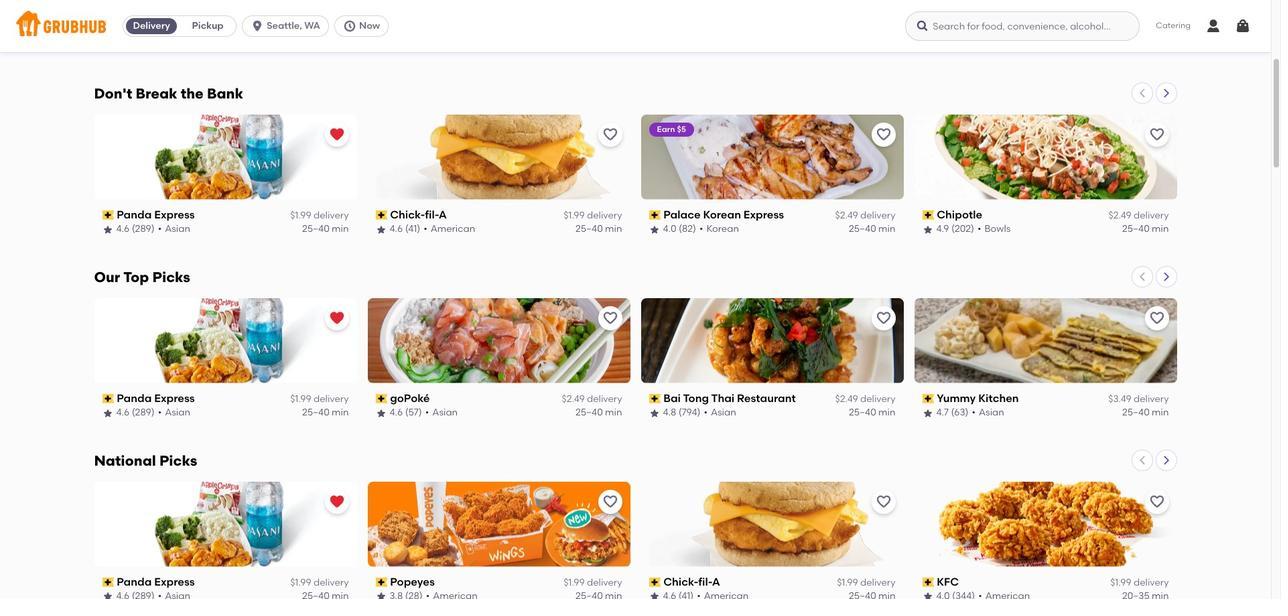 Task type: locate. For each thing, give the bounding box(es) containing it.
0 vertical spatial (289)
[[405, 40, 428, 51]]

•
[[432, 40, 435, 51], [158, 224, 162, 235], [424, 224, 427, 235], [700, 224, 704, 235], [978, 224, 982, 235], [158, 407, 162, 419], [426, 407, 429, 419], [704, 407, 708, 419], [972, 407, 976, 419]]

1 vertical spatial chick-
[[664, 576, 699, 588]]

1 vertical spatial fil-
[[699, 576, 713, 588]]

panda express link
[[376, 24, 622, 39]]

subscription pass image for chick-fil-a
[[649, 578, 661, 587]]

saved restaurant image
[[329, 310, 345, 326]]

0 vertical spatial a
[[439, 208, 447, 221]]

panda express for don't break the bank
[[117, 208, 195, 221]]

a
[[439, 208, 447, 221], [713, 576, 721, 588]]

2 saved restaurant image from the top
[[329, 494, 345, 510]]

panda
[[390, 25, 425, 38], [117, 208, 152, 221], [117, 392, 152, 405], [117, 576, 152, 588]]

2 vertical spatial panda express logo image
[[94, 482, 357, 567]]

(82)
[[679, 224, 696, 235]]

2 vertical spatial caret left icon image
[[1137, 455, 1148, 466]]

save this restaurant image for gopoké
[[602, 310, 618, 326]]

$2.49 for chipotle
[[1109, 210, 1132, 221]]

0 horizontal spatial chick-fil-a logo image
[[368, 115, 630, 200]]

subscription pass image inside panda express link
[[376, 27, 388, 36]]

3 panda express logo image from the top
[[94, 482, 357, 567]]

4.6 (289) for our top picks
[[116, 407, 155, 419]]

0 vertical spatial chick-fil-a logo image
[[368, 115, 630, 200]]

subscription pass image for panda express
[[102, 578, 114, 587]]

$1.99 for the rightmost chick-fil-a logo
[[837, 577, 858, 589]]

palace korean express
[[664, 208, 784, 221]]

25–40 min
[[576, 40, 622, 51], [302, 224, 349, 235], [576, 224, 622, 235], [849, 224, 896, 235], [1123, 224, 1169, 235], [302, 407, 349, 419], [576, 407, 622, 419], [849, 407, 896, 419], [1123, 407, 1169, 419]]

save this restaurant image for chipotle
[[1149, 127, 1165, 143]]

picks right national
[[159, 452, 197, 469]]

4.6
[[390, 40, 403, 51], [116, 224, 130, 235], [390, 224, 403, 235], [116, 407, 130, 419], [390, 407, 403, 419]]

0 vertical spatial fil-
[[425, 208, 439, 221]]

bowls
[[985, 224, 1011, 235]]

asian for bai tong thai restaurant logo
[[711, 407, 737, 419]]

1 vertical spatial chick-fil-a
[[664, 576, 721, 588]]

• for left chick-fil-a logo
[[424, 224, 427, 235]]

delivery for gopoké logo
[[587, 394, 622, 405]]

0 horizontal spatial chick-fil-a
[[390, 208, 447, 221]]

0 vertical spatial chick-fil-a
[[390, 208, 447, 221]]

save this restaurant image for yummy kitchen
[[1149, 310, 1165, 326]]

4.9
[[937, 224, 950, 235]]

express for our top picks
[[154, 392, 195, 405]]

4.6 (289)
[[390, 40, 428, 51], [116, 224, 155, 235], [116, 407, 155, 419]]

40–55 min
[[302, 40, 349, 51]]

0 vertical spatial korean
[[703, 208, 741, 221]]

$2.49
[[836, 210, 858, 221], [1109, 210, 1132, 221], [562, 394, 585, 405], [836, 394, 858, 405]]

1 horizontal spatial fil-
[[699, 576, 713, 588]]

1 horizontal spatial chick-fil-a
[[664, 576, 721, 588]]

1 vertical spatial chick-fil-a logo image
[[641, 482, 904, 567]]

saved restaurant button for picks
[[325, 306, 349, 330]]

delivery for left chick-fil-a logo
[[587, 210, 622, 221]]

the
[[181, 85, 204, 102]]

1 saved restaurant image from the top
[[329, 127, 345, 143]]

• asian
[[432, 40, 464, 51], [158, 224, 190, 235], [158, 407, 190, 419], [426, 407, 458, 419], [704, 407, 737, 419], [972, 407, 1005, 419]]

$2.49 delivery
[[836, 210, 896, 221], [1109, 210, 1169, 221], [562, 394, 622, 405], [836, 394, 896, 405]]

1 vertical spatial saved restaurant image
[[329, 494, 345, 510]]

2 caret right icon image from the top
[[1161, 271, 1172, 282]]

saved restaurant image
[[329, 127, 345, 143], [329, 494, 345, 510]]

25–40
[[576, 40, 603, 51], [302, 224, 330, 235], [576, 224, 603, 235], [849, 224, 877, 235], [1123, 224, 1150, 235], [302, 407, 330, 419], [576, 407, 603, 419], [849, 407, 877, 419], [1123, 407, 1150, 419]]

asian up our top picks
[[165, 224, 190, 235]]

kitchen
[[979, 392, 1019, 405]]

save this restaurant button for gopoké logo
[[598, 306, 622, 330]]

$1.99
[[290, 210, 311, 221], [564, 210, 585, 221], [290, 394, 311, 405], [290, 577, 311, 589], [564, 577, 585, 589], [837, 577, 858, 589], [1111, 577, 1132, 589]]

• for panda express logo for the
[[158, 224, 162, 235]]

chick-fil-a logo image
[[368, 115, 630, 200], [641, 482, 904, 567]]

0 vertical spatial chick-
[[390, 208, 425, 221]]

2 vertical spatial (289)
[[132, 407, 155, 419]]

save this restaurant image
[[876, 127, 892, 143], [602, 310, 618, 326], [1149, 310, 1165, 326], [602, 494, 618, 510], [876, 494, 892, 510]]

restaurant
[[737, 392, 796, 405]]

panda express
[[390, 25, 468, 38], [117, 208, 195, 221], [117, 392, 195, 405], [117, 576, 195, 588]]

1 saved restaurant button from the top
[[325, 123, 349, 147]]

(289) for our top picks
[[132, 407, 155, 419]]

$2.49 delivery for chipotle
[[1109, 210, 1169, 221]]

fil-
[[425, 208, 439, 221], [699, 576, 713, 588]]

seattle, wa
[[267, 20, 320, 32]]

1 caret left icon image from the top
[[1137, 88, 1148, 98]]

2 vertical spatial saved restaurant button
[[325, 490, 349, 514]]

4.7 (63)
[[937, 407, 969, 419]]

caret left icon image for the
[[1137, 88, 1148, 98]]

(289)
[[405, 40, 428, 51], [132, 224, 155, 235], [132, 407, 155, 419]]

panda for don't break the bank
[[117, 208, 152, 221]]

sodo bento
[[117, 25, 183, 38]]

express
[[428, 25, 468, 38], [154, 208, 195, 221], [744, 208, 784, 221], [154, 392, 195, 405], [154, 576, 195, 588]]

picks right the top at the top left
[[152, 269, 190, 285]]

panda express logo image
[[94, 115, 357, 200], [94, 298, 357, 383], [94, 482, 357, 567]]

break
[[136, 85, 177, 102]]

caret left icon image for picks
[[1137, 271, 1148, 282]]

0 vertical spatial caret right icon image
[[1161, 88, 1172, 98]]

save this restaurant button
[[598, 123, 622, 147], [872, 123, 896, 147], [1145, 123, 1169, 147], [598, 306, 622, 330], [872, 306, 896, 330], [1145, 306, 1169, 330], [598, 490, 622, 514], [872, 490, 896, 514], [1145, 490, 1169, 514]]

chick-fil-a
[[390, 208, 447, 221], [664, 576, 721, 588]]

$2.49 for gopoké
[[562, 394, 585, 405]]

• american
[[424, 224, 475, 235]]

0 horizontal spatial chick-
[[390, 208, 425, 221]]

don't
[[94, 85, 132, 102]]

subscription pass image
[[102, 211, 114, 220], [376, 211, 388, 220], [923, 211, 935, 220], [102, 394, 114, 404], [376, 394, 388, 404], [923, 394, 935, 404], [376, 578, 388, 587], [923, 578, 935, 587]]

kfc
[[937, 576, 959, 588]]

0 vertical spatial panda express logo image
[[94, 115, 357, 200]]

subscription pass image
[[102, 27, 114, 36], [376, 27, 388, 36], [649, 211, 661, 220], [649, 394, 661, 404], [102, 578, 114, 587], [649, 578, 661, 587]]

subscription pass image for bai tong thai restaurant
[[649, 394, 661, 404]]

0 vertical spatial saved restaurant button
[[325, 123, 349, 147]]

2 panda express logo image from the top
[[94, 298, 357, 383]]

1 horizontal spatial a
[[713, 576, 721, 588]]

asian
[[439, 40, 464, 51], [165, 224, 190, 235], [165, 407, 190, 419], [433, 407, 458, 419], [711, 407, 737, 419], [979, 407, 1005, 419]]

2 saved restaurant button from the top
[[325, 306, 349, 330]]

asian down kitchen
[[979, 407, 1005, 419]]

bai
[[664, 392, 681, 405]]

• asian down thai
[[704, 407, 737, 419]]

$2.49 for bai tong thai restaurant
[[836, 394, 858, 405]]

$7.49
[[290, 26, 311, 38]]

korean down the palace korean express on the top right
[[707, 224, 739, 235]]

asian for gopoké logo
[[433, 407, 458, 419]]

caret right icon image for the
[[1161, 88, 1172, 98]]

1 vertical spatial caret left icon image
[[1137, 271, 1148, 282]]

save this restaurant button for 'kfc logo'
[[1145, 490, 1169, 514]]

pickup
[[192, 20, 224, 32]]

1 horizontal spatial chick-
[[664, 576, 699, 588]]

1 vertical spatial korean
[[707, 224, 739, 235]]

4.6 (289) down "now" "button" at the left top of page
[[390, 40, 428, 51]]

$1.99 delivery
[[290, 210, 349, 221], [564, 210, 622, 221], [290, 394, 349, 405], [290, 577, 349, 589], [564, 577, 622, 589], [837, 577, 896, 589], [1111, 577, 1169, 589]]

svg image
[[1206, 18, 1222, 34], [1236, 18, 1252, 34], [251, 19, 264, 33], [343, 19, 357, 33], [917, 19, 930, 33]]

4.9 (202)
[[937, 224, 975, 235]]

korean
[[703, 208, 741, 221], [707, 224, 739, 235]]

save this restaurant image
[[602, 127, 618, 143], [1149, 127, 1165, 143], [876, 310, 892, 326], [1149, 494, 1165, 510]]

1 vertical spatial panda express logo image
[[94, 298, 357, 383]]

svg image inside "now" "button"
[[343, 19, 357, 33]]

1 horizontal spatial chick-fil-a logo image
[[641, 482, 904, 567]]

$2.49 delivery for palace korean express
[[836, 210, 896, 221]]

delivery for the rightmost chick-fil-a logo
[[861, 577, 896, 589]]

yummy kitchen logo image
[[915, 298, 1178, 383]]

picks
[[152, 269, 190, 285], [159, 452, 197, 469]]

• for bai tong thai restaurant logo
[[704, 407, 708, 419]]

panda express for our top picks
[[117, 392, 195, 405]]

4.7
[[937, 407, 949, 419]]

asian up national picks
[[165, 407, 190, 419]]

1 vertical spatial caret right icon image
[[1161, 271, 1172, 282]]

4.6 (289) up the top at the top left
[[116, 224, 155, 235]]

korean up • korean
[[703, 208, 741, 221]]

(41)
[[405, 224, 420, 235]]

min
[[332, 40, 349, 51], [605, 40, 622, 51], [332, 224, 349, 235], [605, 224, 622, 235], [879, 224, 896, 235], [1152, 224, 1169, 235], [332, 407, 349, 419], [605, 407, 622, 419], [879, 407, 896, 419], [1152, 407, 1169, 419]]

delivery
[[314, 26, 349, 38], [314, 210, 349, 221], [587, 210, 622, 221], [861, 210, 896, 221], [1134, 210, 1169, 221], [314, 394, 349, 405], [587, 394, 622, 405], [861, 394, 896, 405], [1134, 394, 1169, 405], [314, 577, 349, 589], [587, 577, 622, 589], [861, 577, 896, 589], [1134, 577, 1169, 589]]

1 vertical spatial (289)
[[132, 224, 155, 235]]

popeyes
[[390, 576, 435, 588]]

earn $5
[[657, 125, 686, 134]]

caret right icon image
[[1161, 88, 1172, 98], [1161, 271, 1172, 282], [1161, 455, 1172, 466]]

1 panda express logo image from the top
[[94, 115, 357, 200]]

0 vertical spatial saved restaurant image
[[329, 127, 345, 143]]

american
[[431, 224, 475, 235]]

korean for •
[[707, 224, 739, 235]]

star icon image
[[376, 41, 386, 51], [102, 224, 113, 235], [376, 224, 386, 235], [649, 224, 660, 235], [923, 224, 933, 235], [102, 408, 113, 419], [376, 408, 386, 419], [649, 408, 660, 419], [923, 408, 933, 419], [102, 592, 113, 599], [376, 592, 386, 599], [649, 592, 660, 599], [923, 592, 933, 599]]

caret left icon image
[[1137, 88, 1148, 98], [1137, 271, 1148, 282], [1137, 455, 1148, 466]]

saved restaurant button
[[325, 123, 349, 147], [325, 306, 349, 330], [325, 490, 349, 514]]

1 vertical spatial saved restaurant button
[[325, 306, 349, 330]]

korean for palace
[[703, 208, 741, 221]]

asian down thai
[[711, 407, 737, 419]]

4.8 (794)
[[663, 407, 701, 419]]

$2.49 delivery for gopoké
[[562, 394, 622, 405]]

delivery for first panda express logo from the bottom
[[314, 577, 349, 589]]

delivery for panda express logo for the
[[314, 210, 349, 221]]

delivery for 'kfc logo'
[[1134, 577, 1169, 589]]

2 caret left icon image from the top
[[1137, 271, 1148, 282]]

4.6 (289) up national picks
[[116, 407, 155, 419]]

chick-
[[390, 208, 425, 221], [664, 576, 699, 588]]

save this restaurant button for yummy kitchen logo at the right
[[1145, 306, 1169, 330]]

delivery for panda express logo associated with picks
[[314, 394, 349, 405]]

0 vertical spatial caret left icon image
[[1137, 88, 1148, 98]]

0 horizontal spatial fil-
[[425, 208, 439, 221]]

thai
[[712, 392, 735, 405]]

(63)
[[952, 407, 969, 419]]

our top picks
[[94, 269, 190, 285]]

1 vertical spatial a
[[713, 576, 721, 588]]

asian right (57)
[[433, 407, 458, 419]]

save this restaurant image for chick-fil-a
[[876, 494, 892, 510]]

pickup button
[[180, 15, 236, 37]]

1 caret right icon image from the top
[[1161, 88, 1172, 98]]

1 vertical spatial picks
[[159, 452, 197, 469]]

chick-fil-a for left chick-fil-a logo
[[390, 208, 447, 221]]

2 vertical spatial 4.6 (289)
[[116, 407, 155, 419]]

national picks
[[94, 452, 197, 469]]

asian for panda express logo associated with picks
[[165, 407, 190, 419]]

panda express logo image for picks
[[94, 298, 357, 383]]

sodo
[[117, 25, 149, 38]]

1 vertical spatial 4.6 (289)
[[116, 224, 155, 235]]

saved restaurant image for national picks
[[329, 494, 345, 510]]

$5
[[677, 125, 686, 134]]

(794)
[[679, 407, 701, 419]]

• bowls
[[978, 224, 1011, 235]]

chick-fil-a for the rightmost chick-fil-a logo
[[664, 576, 721, 588]]

2 vertical spatial caret right icon image
[[1161, 455, 1172, 466]]

$3.49
[[1109, 394, 1132, 405]]



Task type: vqa. For each thing, say whether or not it's contained in the screenshot.
the right Chick-
yes



Task type: describe. For each thing, give the bounding box(es) containing it.
• asian right (57)
[[426, 407, 458, 419]]

0 vertical spatial 4.6 (289)
[[390, 40, 428, 51]]

top
[[123, 269, 149, 285]]

save this restaurant image for popeyes
[[602, 494, 618, 510]]

panda express for national picks
[[117, 576, 195, 588]]

chick- for the rightmost chick-fil-a logo
[[664, 576, 699, 588]]

bai tong thai restaurant logo image
[[641, 298, 904, 383]]

express for national picks
[[154, 576, 195, 588]]

3 caret right icon image from the top
[[1161, 455, 1172, 466]]

3 caret left icon image from the top
[[1137, 455, 1148, 466]]

palace korean express logo image
[[641, 115, 904, 200]]

$1.99 for popeyes logo
[[564, 577, 585, 589]]

delivery for bai tong thai restaurant logo
[[861, 394, 896, 405]]

catering
[[1157, 21, 1191, 30]]

bento
[[152, 25, 183, 38]]

• for panda express logo associated with picks
[[158, 407, 162, 419]]

(289) for don't break the bank
[[132, 224, 155, 235]]

chipotle
[[937, 208, 983, 221]]

breakfast
[[102, 40, 146, 51]]

0 horizontal spatial a
[[439, 208, 447, 221]]

$1.99 for first panda express logo from the bottom
[[290, 577, 311, 589]]

panda express logo image for the
[[94, 115, 357, 200]]

svg image inside seattle, wa button
[[251, 19, 264, 33]]

4.0 (82)
[[663, 224, 696, 235]]

tong
[[683, 392, 709, 405]]

now
[[359, 20, 380, 32]]

caret right icon image for picks
[[1161, 271, 1172, 282]]

asian down panda express link
[[439, 40, 464, 51]]

chipotle logo image
[[915, 115, 1178, 200]]

bai tong thai restaurant
[[664, 392, 796, 405]]

4.8
[[663, 407, 677, 419]]

save this restaurant image for chick-fil-a
[[602, 127, 618, 143]]

saved restaurant image for don't break the bank
[[329, 127, 345, 143]]

4.6 down "now" "button" at the left top of page
[[390, 40, 403, 51]]

saved restaurant button for the
[[325, 123, 349, 147]]

yummy
[[937, 392, 976, 405]]

don't break the bank
[[94, 85, 243, 102]]

4.0
[[663, 224, 677, 235]]

subscription pass image for sodo bento
[[102, 27, 114, 36]]

• for the palace korean express logo
[[700, 224, 704, 235]]

palace
[[664, 208, 701, 221]]

delivery for popeyes logo
[[587, 577, 622, 589]]

gopoké
[[390, 392, 430, 405]]

panda for national picks
[[117, 576, 152, 588]]

kfc logo image
[[915, 482, 1178, 567]]

$1.99 for panda express logo for the
[[290, 210, 311, 221]]

asian for yummy kitchen logo at the right
[[979, 407, 1005, 419]]

• for gopoké logo
[[426, 407, 429, 419]]

delivery
[[133, 20, 170, 32]]

Search for food, convenience, alcohol... search field
[[906, 11, 1141, 41]]

4.6 up national
[[116, 407, 130, 419]]

$2.49 delivery for bai tong thai restaurant
[[836, 394, 896, 405]]

• asian down panda express link
[[432, 40, 464, 51]]

4.6 up the top at the top left
[[116, 224, 130, 235]]

earn
[[657, 125, 675, 134]]

our
[[94, 269, 120, 285]]

main navigation navigation
[[0, 0, 1272, 52]]

4.6 (41)
[[390, 224, 420, 235]]

• asian up our top picks
[[158, 224, 190, 235]]

seattle,
[[267, 20, 302, 32]]

express for don't break the bank
[[154, 208, 195, 221]]

• asian down the yummy kitchen on the right of page
[[972, 407, 1005, 419]]

$1.99 for 'kfc logo'
[[1111, 577, 1132, 589]]

save this restaurant button for 'chipotle logo'
[[1145, 123, 1169, 147]]

$2.49 for palace korean express
[[836, 210, 858, 221]]

asian for panda express logo for the
[[165, 224, 190, 235]]

(202)
[[952, 224, 975, 235]]

national
[[94, 452, 156, 469]]

0 vertical spatial picks
[[152, 269, 190, 285]]

now button
[[334, 15, 394, 37]]

wa
[[304, 20, 320, 32]]

subscription pass image for palace korean express
[[649, 211, 661, 220]]

panda for our top picks
[[117, 392, 152, 405]]

chick- for left chick-fil-a logo
[[390, 208, 425, 221]]

$1.99 for panda express logo associated with picks
[[290, 394, 311, 405]]

(57)
[[405, 407, 422, 419]]

yummy kitchen
[[937, 392, 1019, 405]]

4.6 (57)
[[390, 407, 422, 419]]

bank
[[207, 85, 243, 102]]

save this restaurant button for popeyes logo
[[598, 490, 622, 514]]

• for 'chipotle logo'
[[978, 224, 982, 235]]

• asian up national picks
[[158, 407, 190, 419]]

save this restaurant button for bai tong thai restaurant logo
[[872, 306, 896, 330]]

$3.49 delivery
[[1109, 394, 1169, 405]]

4.6 left (41)
[[390, 224, 403, 235]]

4.6 (289) for don't break the bank
[[116, 224, 155, 235]]

gopoké logo image
[[368, 298, 630, 383]]

save this restaurant image for kfc
[[1149, 494, 1165, 510]]

delivery for the palace korean express logo
[[861, 210, 896, 221]]

save this restaurant image for bai tong thai restaurant
[[876, 310, 892, 326]]

delivery for yummy kitchen logo at the right
[[1134, 394, 1169, 405]]

3 saved restaurant button from the top
[[325, 490, 349, 514]]

seattle, wa button
[[242, 15, 334, 37]]

catering button
[[1147, 11, 1201, 41]]

40–55
[[302, 40, 330, 51]]

$1.99 for left chick-fil-a logo
[[564, 210, 585, 221]]

$7.49 delivery
[[290, 26, 349, 38]]

4.6 left (57)
[[390, 407, 403, 419]]

delivery for 'chipotle logo'
[[1134, 210, 1169, 221]]

delivery button
[[123, 15, 180, 37]]

• korean
[[700, 224, 739, 235]]

• for yummy kitchen logo at the right
[[972, 407, 976, 419]]

popeyes logo image
[[368, 482, 630, 567]]



